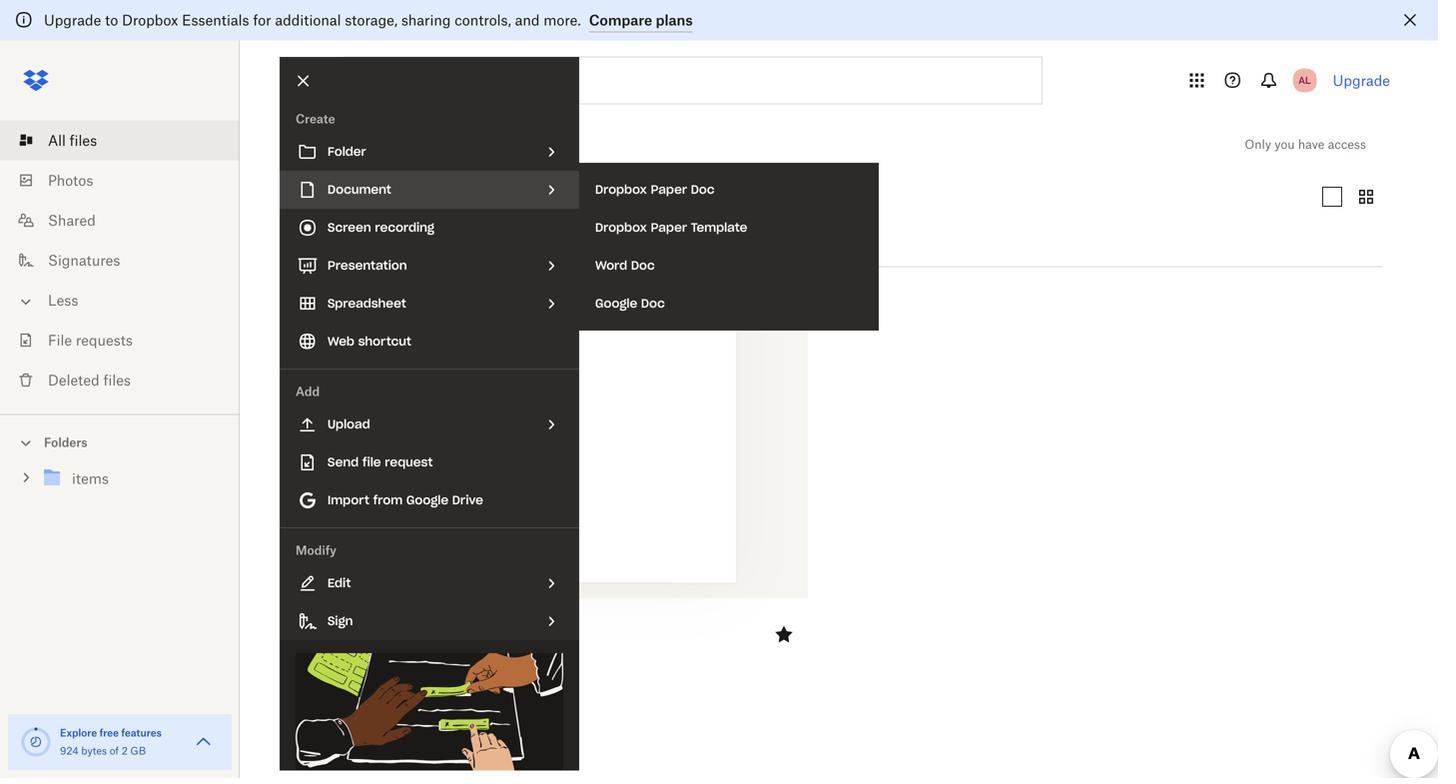 Task type: locate. For each thing, give the bounding box(es) containing it.
pdf
[[281, 638, 305, 653]]

plans
[[656, 11, 693, 28]]

files up photos at the top left of the page
[[70, 132, 97, 149]]

bytes for resume
[[342, 638, 373, 653]]

files for deleted files link
[[103, 372, 131, 389]]

1 vertical spatial dropbox
[[595, 182, 647, 197]]

photos
[[48, 172, 93, 189]]

files inside all files link
[[70, 132, 97, 149]]

upgrade inside alert
[[44, 11, 101, 28]]

google
[[595, 296, 637, 311], [406, 492, 449, 508]]

resume pdf • 809 bytes
[[281, 616, 373, 653]]

bytes inside explore free features 924 bytes of 2 gb
[[81, 745, 107, 757]]

all files down create
[[280, 130, 359, 158]]

bytes
[[342, 638, 373, 653], [81, 745, 107, 757]]

access
[[1328, 137, 1366, 152]]

drive
[[452, 492, 483, 508]]

0 horizontal spatial all
[[48, 132, 66, 149]]

file
[[48, 332, 72, 349]]

upgrade link
[[1333, 72, 1390, 89]]

paper up dropbox paper template
[[651, 182, 687, 197]]

of
[[110, 745, 119, 757]]

google inside menu item
[[406, 492, 449, 508]]

sharing
[[401, 11, 451, 28]]

all up photos at the top left of the page
[[48, 132, 66, 149]]

dropbox up word doc
[[595, 220, 647, 235]]

paper for doc
[[651, 182, 687, 197]]

809
[[315, 638, 339, 653]]

to
[[105, 11, 118, 28]]

word doc
[[595, 258, 655, 273]]

compare
[[589, 11, 652, 28]]

deleted files link
[[16, 360, 240, 400]]

recording
[[375, 220, 434, 235]]

files down file requests link
[[103, 372, 131, 389]]

1 vertical spatial doc
[[631, 258, 655, 273]]

folders button
[[0, 427, 240, 456]]

2 vertical spatial dropbox
[[595, 220, 647, 235]]

1 vertical spatial google
[[406, 492, 449, 508]]

deleted
[[48, 372, 100, 389]]

all down create
[[280, 130, 306, 158]]

dropbox right to
[[122, 11, 178, 28]]

quota usage element
[[20, 726, 52, 758]]

2 paper from the top
[[651, 220, 687, 235]]

all
[[280, 130, 306, 158], [48, 132, 66, 149]]

alert
[[0, 0, 1438, 40]]

upgrade to dropbox essentials for additional storage, sharing controls, and more. compare plans
[[44, 11, 693, 28]]

send
[[328, 454, 359, 470]]

name button
[[280, 235, 447, 259]]

explore free features 924 bytes of 2 gb
[[60, 727, 162, 757]]

free
[[99, 727, 119, 739]]

0 horizontal spatial files
[[70, 132, 97, 149]]

google down the send file request menu item
[[406, 492, 449, 508]]

document
[[328, 182, 391, 197]]

0 vertical spatial paper
[[651, 182, 687, 197]]

bytes left of
[[81, 745, 107, 757]]

upgrade up the access
[[1333, 72, 1390, 89]]

dropbox inside alert
[[122, 11, 178, 28]]

less image
[[16, 292, 36, 312]]

doc
[[691, 182, 715, 197], [631, 258, 655, 273], [641, 296, 665, 311]]

you
[[1275, 137, 1295, 152]]

google down word
[[595, 296, 637, 311]]

2
[[122, 745, 128, 757]]

1 vertical spatial upgrade
[[1333, 72, 1390, 89]]

more.
[[544, 11, 581, 28]]

word
[[595, 258, 627, 273]]

bytes down sign
[[342, 638, 373, 653]]

doc up template
[[691, 182, 715, 197]]

upgrade
[[44, 11, 101, 28], [1333, 72, 1390, 89]]

2 vertical spatial doc
[[641, 296, 665, 311]]

all files link
[[16, 120, 240, 160]]

0 vertical spatial dropbox
[[122, 11, 178, 28]]

file requests
[[48, 332, 133, 349]]

doc right word
[[631, 258, 655, 273]]

web shortcut menu item
[[280, 323, 579, 361]]

upgrade left to
[[44, 11, 101, 28]]

1 paper from the top
[[651, 182, 687, 197]]

add
[[296, 384, 320, 399]]

files down create
[[313, 130, 359, 158]]

folder menu item
[[280, 133, 579, 171]]

sign menu item
[[280, 602, 579, 640]]

1 horizontal spatial all files
[[280, 130, 359, 158]]

paper
[[651, 182, 687, 197], [651, 220, 687, 235]]

dropbox up dropbox paper template
[[595, 182, 647, 197]]

all files up photos at the top left of the page
[[48, 132, 97, 149]]

list
[[0, 108, 240, 414]]

0 horizontal spatial all files
[[48, 132, 97, 149]]

0 horizontal spatial upgrade
[[44, 11, 101, 28]]

file
[[362, 454, 381, 470]]

1 horizontal spatial files
[[103, 372, 131, 389]]

menu
[[280, 57, 579, 778], [579, 163, 879, 331]]

resume
[[281, 616, 330, 633]]

photos link
[[16, 160, 240, 200]]

deleted files
[[48, 372, 131, 389]]

0 horizontal spatial bytes
[[81, 745, 107, 757]]

close image
[[287, 64, 321, 98]]

gb
[[130, 745, 146, 757]]

doc down word doc
[[641, 296, 665, 311]]

1 vertical spatial bytes
[[81, 745, 107, 757]]

dropbox paper template
[[595, 220, 747, 235]]

signatures link
[[16, 240, 240, 280]]

0 vertical spatial upgrade
[[44, 11, 101, 28]]

1 horizontal spatial upgrade
[[1333, 72, 1390, 89]]

controls,
[[455, 11, 511, 28]]

all files
[[280, 130, 359, 158], [48, 132, 97, 149]]

1 vertical spatial paper
[[651, 220, 687, 235]]

menu containing dropbox paper doc
[[579, 163, 879, 331]]

spreadsheet
[[328, 296, 406, 311]]

dropbox
[[122, 11, 178, 28], [595, 182, 647, 197], [595, 220, 647, 235]]

1 horizontal spatial bytes
[[342, 638, 373, 653]]

0 horizontal spatial google
[[406, 492, 449, 508]]

1 horizontal spatial all
[[280, 130, 306, 158]]

•
[[308, 638, 312, 653]]

paper down dropbox paper doc
[[651, 220, 687, 235]]

dropbox for dropbox paper template
[[595, 220, 647, 235]]

bytes inside resume pdf • 809 bytes
[[342, 638, 373, 653]]

upgrade for upgrade
[[1333, 72, 1390, 89]]

files inside deleted files link
[[103, 372, 131, 389]]

files
[[313, 130, 359, 158], [70, 132, 97, 149], [103, 372, 131, 389]]

from
[[373, 492, 403, 508]]

0 vertical spatial bytes
[[342, 638, 373, 653]]

upload menu item
[[280, 405, 579, 443]]

send file request menu item
[[280, 443, 579, 481]]

template
[[691, 220, 747, 235]]

1 horizontal spatial google
[[595, 296, 637, 311]]

recents button
[[280, 181, 365, 213]]

edit
[[328, 575, 351, 591]]



Task type: describe. For each thing, give the bounding box(es) containing it.
shared link
[[16, 200, 240, 240]]

file requests link
[[16, 320, 240, 360]]

spreadsheet menu item
[[280, 285, 579, 323]]

import from google drive menu item
[[280, 481, 579, 519]]

storage,
[[345, 11, 398, 28]]

only you have access
[[1245, 137, 1366, 152]]

recents
[[296, 188, 349, 205]]

all inside list item
[[48, 132, 66, 149]]

dropbox image
[[16, 60, 56, 100]]

resume button
[[281, 615, 756, 633]]

folders
[[44, 435, 87, 450]]

file, resume.pdf row
[[273, 71, 808, 666]]

starred button
[[373, 181, 455, 213]]

for
[[253, 11, 271, 28]]

menu containing folder
[[280, 57, 579, 778]]

send file request
[[328, 454, 433, 470]]

import from google drive
[[328, 492, 483, 508]]

upload
[[328, 416, 370, 432]]

upgrade for upgrade to dropbox essentials for additional storage, sharing controls, and more. compare plans
[[44, 11, 101, 28]]

and
[[515, 11, 540, 28]]

screen
[[328, 220, 371, 235]]

screen recording menu item
[[280, 209, 579, 247]]

presentation menu item
[[280, 247, 579, 285]]

dropbox for dropbox paper doc
[[595, 182, 647, 197]]

screen recording
[[328, 220, 434, 235]]

document menu item
[[280, 171, 579, 209]]

web
[[328, 334, 354, 349]]

doc for google doc
[[641, 296, 665, 311]]

request
[[385, 454, 433, 470]]

essentials
[[182, 11, 249, 28]]

edit menu item
[[280, 564, 579, 602]]

compare plans button
[[589, 8, 693, 32]]

all files inside list item
[[48, 132, 97, 149]]

dropbox paper doc
[[595, 182, 715, 197]]

create
[[296, 111, 335, 126]]

0 vertical spatial google
[[595, 296, 637, 311]]

bytes for explore
[[81, 745, 107, 757]]

paper for template
[[651, 220, 687, 235]]

presentation
[[328, 258, 407, 273]]

have
[[1298, 137, 1325, 152]]

web shortcut
[[328, 334, 411, 349]]

0 vertical spatial doc
[[691, 182, 715, 197]]

starred
[[389, 188, 439, 205]]

import
[[328, 492, 369, 508]]

less
[[48, 292, 78, 309]]

only
[[1245, 137, 1271, 152]]

all files list item
[[0, 120, 240, 160]]

2 horizontal spatial files
[[313, 130, 359, 158]]

924
[[60, 745, 79, 757]]

additional
[[275, 11, 341, 28]]

requests
[[76, 332, 133, 349]]

list containing all files
[[0, 108, 240, 414]]

doc for word doc
[[631, 258, 655, 273]]

modify
[[296, 543, 336, 558]]

features
[[121, 727, 162, 739]]

shared
[[48, 212, 96, 229]]

google doc
[[595, 296, 665, 311]]

folder
[[328, 144, 366, 159]]

alert containing upgrade to dropbox essentials for additional storage, sharing controls, and more.
[[0, 0, 1438, 40]]

sign
[[328, 613, 353, 629]]

name
[[280, 238, 320, 255]]

files for all files link
[[70, 132, 97, 149]]

shortcut
[[358, 334, 411, 349]]

signatures
[[48, 252, 120, 269]]

explore
[[60, 727, 97, 739]]



Task type: vqa. For each thing, say whether or not it's contained in the screenshot.
More icon
no



